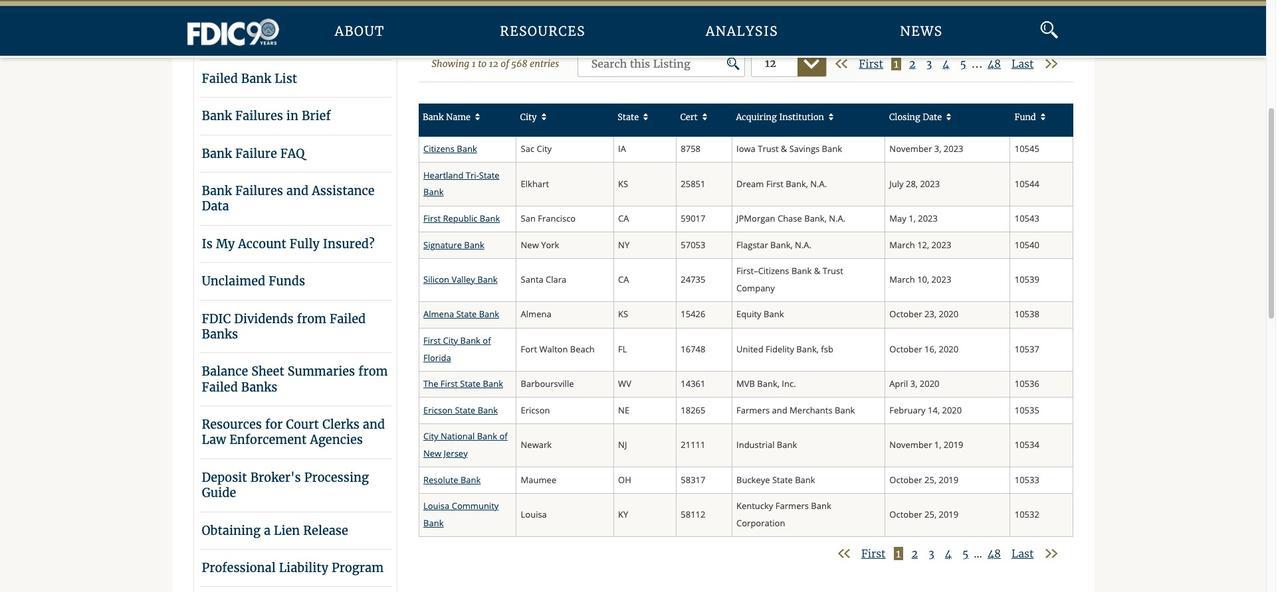Task type: vqa. For each thing, say whether or not it's contained in the screenshot.
1st Chicago
no



Task type: locate. For each thing, give the bounding box(es) containing it.
state right buckeye
[[772, 474, 793, 486]]

city right sac
[[537, 143, 552, 155]]

failures down failure
[[235, 183, 283, 199]]

9 row from the top
[[418, 372, 1073, 398]]

1 vertical spatial trust
[[823, 265, 843, 277]]

home
[[286, 33, 322, 49]]

sheet
[[251, 364, 284, 380]]

united fidelity bank, fsb
[[736, 343, 833, 355]]

1 vertical spatial 2
[[911, 548, 918, 561]]

october 25, 2019 for 10533
[[889, 474, 959, 486]]

row up equity
[[418, 259, 1073, 302]]

0 vertical spatial banks
[[202, 327, 238, 342]]

march left 12,
[[889, 239, 915, 251]]

last link down 10532
[[1009, 548, 1057, 561]]

november down closing date
[[889, 143, 932, 155]]

ericson state bank link
[[423, 405, 498, 417]]

1 ca from the top
[[618, 213, 629, 225]]

failed up 'summaries'
[[330, 311, 366, 327]]

48 for 48 "link" for 3 link to the top
[[988, 57, 1001, 70]]

1 vertical spatial 5 link
[[960, 548, 971, 561]]

ks up 'fl'
[[618, 309, 628, 321]]

2019 for 10534
[[944, 439, 963, 451]]

march for march 10, 2023
[[889, 274, 915, 286]]

almena state bank link
[[423, 309, 499, 321]]

to left 12
[[478, 58, 487, 70]]

funds
[[269, 274, 305, 289]]

in right sort
[[643, 24, 654, 37]]

bank right equity
[[764, 309, 784, 321]]

of inside city national bank of new jersey
[[499, 431, 508, 443]]

october
[[889, 309, 922, 321], [889, 343, 922, 355], [889, 474, 922, 486], [889, 509, 922, 521]]

failures inside 'bank failures home' link
[[235, 33, 283, 49]]

row up jpmorgan
[[418, 163, 1073, 206]]

1 vertical spatial n.a.
[[829, 213, 846, 225]]

list
[[275, 71, 297, 86]]

row down buckeye
[[418, 494, 1073, 538]]

banks down sheet
[[241, 380, 277, 395]]

grid
[[418, 104, 1073, 538]]

10 row from the top
[[418, 398, 1073, 425]]

bank inside bank failure faq link
[[202, 146, 232, 161]]

city national bank of new jersey
[[423, 431, 508, 460]]

click arrows next to headers to sort in ascending or descending order.
[[426, 24, 846, 37]]

1 horizontal spatial data
[[1042, 24, 1065, 38]]

2 ericson from the left
[[521, 405, 550, 417]]

5 link for bottommost 3 link 4 link
[[960, 548, 971, 561]]

bank, left "inc."
[[757, 378, 780, 390]]

bank right national
[[477, 431, 497, 443]]

0 vertical spatial resources
[[500, 23, 586, 39]]

0 horizontal spatial in
[[286, 108, 298, 124]]

failures for in
[[235, 108, 283, 124]]

in left brief
[[286, 108, 298, 124]]

nj
[[618, 439, 627, 451]]

failed bank list
[[202, 71, 297, 86]]

bank left list
[[241, 71, 271, 86]]

10536
[[1015, 378, 1039, 390]]

november 3, 2023
[[889, 143, 963, 155]]

newark
[[521, 439, 552, 451]]

equity bank
[[736, 309, 784, 321]]

resources inside the resources for court clerks and law enforcement agencies
[[202, 417, 262, 433]]

10534
[[1015, 439, 1039, 451]]

& for trust
[[781, 143, 787, 155]]

flagstar bank, n.a.
[[736, 239, 812, 251]]

row containing citizens bank
[[418, 137, 1073, 163]]

1 vertical spatial 3,
[[910, 378, 917, 390]]

new york
[[521, 239, 559, 251]]

Search this Listing search field
[[577, 50, 745, 77]]

3 failures from the top
[[235, 183, 283, 199]]

bank inside 'bank failures home' link
[[202, 33, 232, 49]]

signature bank
[[423, 239, 484, 251]]

city left national
[[423, 431, 438, 443]]

0 vertical spatial from
[[297, 311, 326, 327]]

0 vertical spatial 2
[[909, 57, 915, 70]]

1 ericson from the left
[[423, 405, 453, 417]]

and right clerks
[[363, 417, 385, 433]]

last link down download data
[[1009, 57, 1057, 70]]

1 last from the top
[[1012, 57, 1034, 70]]

louisa down "maumee"
[[521, 509, 547, 521]]

row containing city national bank of new jersey
[[418, 425, 1073, 468]]

1 ks from the top
[[618, 178, 628, 190]]

1 vertical spatial 1,
[[934, 439, 941, 451]]

first link for bottommost 3 link
[[838, 548, 888, 561]]

2 for '2' link for bottommost 3 link
[[911, 548, 918, 561]]

1 vertical spatial data
[[202, 199, 229, 214]]

1 horizontal spatial louisa
[[521, 509, 547, 521]]

row up mvb
[[418, 329, 1073, 372]]

1 march from the top
[[889, 239, 915, 251]]

first for the first link related to 3 link to the top
[[859, 57, 883, 70]]

guide
[[202, 486, 236, 501]]

almena state bank
[[423, 309, 499, 321]]

bank, left fsb
[[796, 343, 819, 355]]

1 vertical spatial 3
[[928, 548, 934, 561]]

last down download data
[[1012, 57, 1034, 70]]

2 ks from the top
[[618, 309, 628, 321]]

0 vertical spatial &
[[781, 143, 787, 155]]

of down almena state bank link
[[483, 335, 491, 347]]

and down bank failure faq link
[[286, 183, 308, 199]]

& right the 'first–citizens'
[[814, 265, 820, 277]]

failed down fdic.gov home page image
[[202, 71, 238, 86]]

failures
[[235, 33, 283, 49], [235, 108, 283, 124], [235, 183, 283, 199]]

row containing first republic bank
[[418, 206, 1073, 233]]

1 vertical spatial 3 link
[[926, 548, 937, 561]]

1 vertical spatial from
[[358, 364, 388, 380]]

ca for santa clara
[[618, 274, 629, 286]]

bank inside city national bank of new jersey
[[477, 431, 497, 443]]

8 row from the top
[[418, 329, 1073, 372]]

12 row from the top
[[418, 468, 1073, 494]]

48
[[988, 57, 1001, 70], [988, 548, 1001, 561]]

bank right industrial
[[777, 439, 797, 451]]

0 vertical spatial and
[[286, 183, 308, 199]]

0 horizontal spatial data
[[202, 199, 229, 214]]

bank inside heartland tri-state bank
[[423, 186, 444, 198]]

the
[[423, 378, 438, 390]]

row down jpmorgan
[[418, 233, 1073, 259]]

last down 10532
[[1012, 548, 1034, 561]]

2 48 from the top
[[988, 548, 1001, 561]]

louisa for louisa community bank
[[423, 501, 449, 513]]

state
[[618, 112, 639, 122], [479, 169, 500, 181], [456, 309, 477, 321], [460, 378, 481, 390], [455, 405, 475, 417], [772, 474, 793, 486]]

& for bank
[[814, 265, 820, 277]]

1, down 14,
[[934, 439, 941, 451]]

1 vertical spatial farmers
[[775, 501, 809, 513]]

farmers down buckeye state bank
[[775, 501, 809, 513]]

2 march from the top
[[889, 274, 915, 286]]

2020 for february 14, 2020
[[942, 405, 962, 417]]

0 horizontal spatial 1,
[[909, 213, 916, 225]]

48 link
[[985, 57, 1004, 70], [985, 548, 1004, 561]]

0 vertical spatial 5 … 48
[[960, 56, 1001, 71]]

1 vertical spatial new
[[423, 448, 441, 460]]

row up kentucky
[[418, 468, 1073, 494]]

city up florida
[[443, 335, 458, 347]]

0 vertical spatial 25,
[[924, 474, 937, 486]]

1 failures from the top
[[235, 33, 283, 49]]

1 horizontal spatial farmers
[[775, 501, 809, 513]]

0 vertical spatial ks
[[618, 178, 628, 190]]

5 for 48 "link" for 3 link to the top
[[960, 57, 966, 70]]

2 vertical spatial failed
[[202, 380, 238, 395]]

maumee
[[521, 474, 556, 486]]

and
[[286, 183, 308, 199], [772, 405, 787, 417], [363, 417, 385, 433]]

6 row from the top
[[418, 259, 1073, 302]]

from down "unclaimed funds" link
[[297, 311, 326, 327]]

0 vertical spatial new
[[521, 239, 539, 251]]

news button
[[882, 11, 962, 61]]

1, for may
[[909, 213, 916, 225]]

first for the first link related to bottommost 3 link
[[861, 548, 886, 561]]

1 vertical spatial ks
[[618, 309, 628, 321]]

2 vertical spatial 2019
[[939, 509, 959, 521]]

first city bank of florida link
[[423, 335, 491, 364]]

0 vertical spatial october 25, 2019
[[889, 474, 959, 486]]

10545
[[1015, 143, 1039, 155]]

1 october from the top
[[889, 309, 922, 321]]

2019
[[944, 439, 963, 451], [939, 474, 959, 486], [939, 509, 959, 521]]

louisa down the resolute
[[423, 501, 449, 513]]

1 horizontal spatial trust
[[823, 265, 843, 277]]

3 october from the top
[[889, 474, 922, 486]]

row up the dream
[[418, 137, 1073, 163]]

0 horizontal spatial banks
[[202, 327, 238, 342]]

1 vertical spatial and
[[772, 405, 787, 417]]

1 vertical spatial march
[[889, 274, 915, 286]]

5
[[960, 57, 966, 70], [962, 548, 969, 561]]

2019 for 10533
[[939, 474, 959, 486]]

0 horizontal spatial and
[[286, 183, 308, 199]]

institution
[[779, 112, 824, 122]]

& inside first–citizens bank & trust company
[[814, 265, 820, 277]]

almena down silicon at the left of the page
[[423, 309, 454, 321]]

resources up entries
[[500, 23, 586, 39]]

row up flagstar
[[418, 206, 1073, 233]]

october for united fidelity bank, fsb
[[889, 343, 922, 355]]

1 for 3 link to the top
[[894, 57, 899, 70]]

clerks
[[322, 417, 359, 433]]

2 ca from the top
[[618, 274, 629, 286]]

resources up law
[[202, 417, 262, 433]]

0 vertical spatial march
[[889, 239, 915, 251]]

last for 48 "link" for bottommost 3 link
[[1012, 548, 1034, 561]]

of inside showing 1 to 12 of 568 entries 'status'
[[501, 58, 509, 70]]

2 last from the top
[[1012, 548, 1034, 561]]

& left savings
[[781, 143, 787, 155]]

from inside balance sheet summaries from failed banks
[[358, 364, 388, 380]]

5 … 48 for 48 "link" for 3 link to the top
[[960, 56, 1001, 71]]

5 row from the top
[[418, 233, 1073, 259]]

november for november 3, 2023
[[889, 143, 932, 155]]

1 vertical spatial october 25, 2019
[[889, 509, 959, 521]]

2020 right 16,
[[939, 343, 959, 355]]

0 vertical spatial 1,
[[909, 213, 916, 225]]

to right next
[[532, 24, 545, 37]]

2 25, from the top
[[924, 509, 937, 521]]

failed bank list link
[[199, 60, 391, 97]]

and down "inc."
[[772, 405, 787, 417]]

enforcement
[[229, 433, 307, 448]]

first inside first city bank of florida
[[423, 335, 441, 347]]

bank down buckeye state bank
[[811, 501, 831, 513]]

0 vertical spatial 5
[[960, 57, 966, 70]]

sort
[[615, 24, 639, 37]]

1 horizontal spatial almena
[[521, 309, 551, 321]]

faq
[[280, 146, 305, 161]]

2023
[[944, 143, 963, 155], [920, 178, 940, 190], [918, 213, 938, 225], [932, 239, 951, 251], [932, 274, 951, 286]]

data right download
[[1042, 24, 1065, 38]]

resources for court clerks and law enforcement agencies
[[202, 417, 385, 448]]

san francisco
[[521, 213, 576, 225]]

1 row from the top
[[418, 104, 1073, 131]]

showing 1 to 12 of 568 entries status
[[432, 58, 571, 70]]

0 vertical spatial of
[[501, 58, 509, 70]]

row up buckeye
[[418, 425, 1073, 468]]

0 vertical spatial n.a.
[[810, 178, 827, 190]]

farmers down mvb
[[736, 405, 770, 417]]

0 vertical spatial trust
[[758, 143, 779, 155]]

2 october from the top
[[889, 343, 922, 355]]

1 vertical spatial …
[[974, 547, 982, 562]]

3, for april
[[910, 378, 917, 390]]

row containing ericson state bank
[[418, 398, 1073, 425]]

3, right april
[[910, 378, 917, 390]]

13 row from the top
[[418, 494, 1073, 538]]

row
[[418, 104, 1073, 131], [418, 137, 1073, 163], [418, 163, 1073, 206], [418, 206, 1073, 233], [418, 233, 1073, 259], [418, 259, 1073, 302], [418, 302, 1073, 329], [418, 329, 1073, 372], [418, 372, 1073, 398], [418, 398, 1073, 425], [418, 425, 1073, 468], [418, 468, 1073, 494], [418, 494, 1073, 538]]

15426
[[681, 309, 705, 321]]

city inside city national bank of new jersey
[[423, 431, 438, 443]]

0 vertical spatial 4 link
[[940, 57, 952, 70]]

2023 for may 1, 2023
[[918, 213, 938, 225]]

first for first republic bank
[[423, 213, 441, 225]]

1 almena from the left
[[423, 309, 454, 321]]

0 vertical spatial in
[[643, 24, 654, 37]]

10543
[[1015, 213, 1039, 225]]

2020 up february 14, 2020
[[920, 378, 939, 390]]

city national bank of new jersey link
[[423, 431, 508, 460]]

resolute bank link
[[423, 474, 481, 486]]

bank right savings
[[822, 143, 842, 155]]

0 vertical spatial 2 link
[[906, 57, 918, 70]]

industrial
[[736, 439, 775, 451]]

resolute bank
[[423, 474, 481, 486]]

next
[[503, 24, 529, 37]]

1 vertical spatial failures
[[235, 108, 283, 124]]

order.
[[810, 24, 846, 37]]

row down the company
[[418, 302, 1073, 329]]

dream first bank, n.a.
[[736, 178, 827, 190]]

march for march 12, 2023
[[889, 239, 915, 251]]

n.a. down jpmorgan chase bank, n.a.
[[795, 239, 812, 251]]

october 25, 2019 for 10532
[[889, 509, 959, 521]]

… for 48 "link" for 3 link to the top
[[972, 56, 982, 71]]

louisa inside louisa community bank
[[423, 501, 449, 513]]

ca up ny
[[618, 213, 629, 225]]

10,
[[917, 274, 929, 286]]

5 link
[[957, 57, 969, 70], [960, 548, 971, 561]]

bank inside louisa community bank
[[423, 518, 444, 530]]

november down february
[[889, 439, 932, 451]]

0 vertical spatial 2019
[[944, 439, 963, 451]]

0 vertical spatial 3 link
[[923, 57, 935, 70]]

acquiring institution
[[736, 112, 824, 122]]

ericson down the
[[423, 405, 453, 417]]

state up ia
[[618, 112, 639, 122]]

failed down balance
[[202, 380, 238, 395]]

1 vertical spatial 5 … 48
[[962, 547, 1001, 562]]

ericson for ericson
[[521, 405, 550, 417]]

obtaining a lien release
[[202, 523, 348, 539]]

0 vertical spatial ca
[[618, 213, 629, 225]]

bank failures home
[[202, 33, 322, 49]]

united
[[736, 343, 763, 355]]

2 failures from the top
[[235, 108, 283, 124]]

2020 right 23,
[[939, 309, 959, 321]]

showing
[[432, 58, 469, 70]]

0 horizontal spatial ericson
[[423, 405, 453, 417]]

2 vertical spatial of
[[499, 431, 508, 443]]

santa
[[521, 274, 543, 286]]

november 1, 2019
[[889, 439, 963, 451]]

0 vertical spatial 5 link
[[957, 57, 969, 70]]

1 48 from the top
[[988, 57, 1001, 70]]

1 vertical spatial 48 link
[[985, 548, 1004, 561]]

failures for home
[[235, 33, 283, 49]]

bank down heartland
[[423, 186, 444, 198]]

2 october 25, 2019 from the top
[[889, 509, 959, 521]]

24735
[[681, 274, 705, 286]]

0 vertical spatial 4
[[943, 57, 949, 70]]

1 horizontal spatial 3,
[[934, 143, 941, 155]]

1 vertical spatial last link
[[1009, 548, 1057, 561]]

2020 right 14,
[[942, 405, 962, 417]]

0 horizontal spatial 3,
[[910, 378, 917, 390]]

1 vertical spatial resources
[[202, 417, 262, 433]]

1 vertical spatial &
[[814, 265, 820, 277]]

2 last link from the top
[[1009, 548, 1057, 561]]

4 link for bottommost 3 link
[[942, 548, 954, 561]]

0 horizontal spatial resources
[[202, 417, 262, 433]]

last link for 48 "link" for bottommost 3 link
[[1009, 548, 1057, 561]]

0 vertical spatial november
[[889, 143, 932, 155]]

1 last link from the top
[[1009, 57, 1057, 70]]

march
[[889, 239, 915, 251], [889, 274, 915, 286]]

of right 12
[[501, 58, 509, 70]]

row down mvb
[[418, 398, 1073, 425]]

4 row from the top
[[418, 206, 1073, 233]]

11 row from the top
[[418, 425, 1073, 468]]

to
[[532, 24, 545, 37], [599, 24, 611, 37], [478, 58, 487, 70]]

1 vertical spatial failed
[[330, 311, 366, 327]]

0 horizontal spatial &
[[781, 143, 787, 155]]

resources inside 'dropdown button'
[[500, 23, 586, 39]]

1 november from the top
[[889, 143, 932, 155]]

1 vertical spatial 4 link
[[942, 548, 954, 561]]

3 row from the top
[[418, 163, 1073, 206]]

0 vertical spatial 48 link
[[985, 57, 1004, 70]]

bank down almena state bank
[[460, 335, 480, 347]]

failures up failed bank list
[[235, 33, 283, 49]]

ericson down barboursville
[[521, 405, 550, 417]]

0 horizontal spatial louisa
[[423, 501, 449, 513]]

october for kentucky farmers bank corporation
[[889, 509, 922, 521]]

bank down the resolute
[[423, 518, 444, 530]]

city up sac
[[520, 112, 537, 122]]

2 row from the top
[[418, 137, 1073, 163]]

2 november from the top
[[889, 439, 932, 451]]

failures inside bank failures and assistance data
[[235, 183, 283, 199]]

1 vertical spatial 1 link
[[894, 548, 904, 561]]

58112
[[681, 509, 705, 521]]

company
[[736, 282, 775, 294]]

bank down flagstar bank, n.a.
[[792, 265, 812, 277]]

failures up failure
[[235, 108, 283, 124]]

farmers and merchants bank
[[736, 405, 855, 417]]

for
[[265, 417, 283, 433]]

1 vertical spatial first link
[[838, 548, 888, 561]]

1 vertical spatial 5
[[962, 548, 969, 561]]

2020 for april 3, 2020
[[920, 378, 939, 390]]

ascending
[[658, 24, 718, 37]]

november for november 1, 2019
[[889, 439, 932, 451]]

n.a. for dream first bank, n.a.
[[810, 178, 827, 190]]

ca
[[618, 213, 629, 225], [618, 274, 629, 286]]

equity
[[736, 309, 761, 321]]

row containing first–citizens bank & trust company
[[418, 259, 1073, 302]]

0 vertical spatial failed
[[202, 71, 238, 86]]

row containing louisa community bank
[[418, 494, 1073, 538]]

1 vertical spatial 4
[[945, 548, 952, 561]]

new left 'york'
[[521, 239, 539, 251]]

walton
[[539, 343, 568, 355]]

of left newark
[[499, 431, 508, 443]]

october for equity bank
[[889, 309, 922, 321]]

0 horizontal spatial almena
[[423, 309, 454, 321]]

bank, right chase
[[804, 213, 827, 225]]

7 row from the top
[[418, 302, 1073, 329]]

city inside first city bank of florida
[[443, 335, 458, 347]]

data up is
[[202, 199, 229, 214]]

almena down santa
[[521, 309, 551, 321]]

3, down date
[[934, 143, 941, 155]]

of inside first city bank of florida
[[483, 335, 491, 347]]

bank up ericson state bank link
[[483, 378, 503, 390]]

1 vertical spatial november
[[889, 439, 932, 451]]

professional liability program link
[[199, 550, 391, 587]]

0 vertical spatial 48
[[988, 57, 1001, 70]]

trust inside first–citizens bank & trust company
[[823, 265, 843, 277]]

closing
[[889, 112, 920, 122]]

5 for 48 "link" for bottommost 3 link
[[962, 548, 969, 561]]

iowa
[[736, 143, 756, 155]]

march left the 10,
[[889, 274, 915, 286]]

october for buckeye state bank
[[889, 474, 922, 486]]

2 almena from the left
[[521, 309, 551, 321]]

bank left failure
[[202, 146, 232, 161]]

may
[[889, 213, 906, 225]]

1 48 link from the top
[[985, 57, 1004, 70]]

san
[[521, 213, 536, 225]]

bank down first republic bank
[[464, 239, 484, 251]]

1 october 25, 2019 from the top
[[889, 474, 959, 486]]

1 horizontal spatial &
[[814, 265, 820, 277]]

1 25, from the top
[[924, 474, 937, 486]]

1 horizontal spatial and
[[363, 417, 385, 433]]

1 vertical spatial ca
[[618, 274, 629, 286]]

1, right may
[[909, 213, 916, 225]]

0 horizontal spatial to
[[478, 58, 487, 70]]

48 link for bottommost 3 link
[[985, 548, 1004, 561]]

2 48 link from the top
[[985, 548, 1004, 561]]

0 vertical spatial last
[[1012, 57, 1034, 70]]

1 horizontal spatial 1,
[[934, 439, 941, 451]]

row containing signature bank
[[418, 233, 1073, 259]]

4 october from the top
[[889, 509, 922, 521]]

new left jersey
[[423, 448, 441, 460]]

state right heartland
[[479, 169, 500, 181]]

row containing almena state bank
[[418, 302, 1073, 329]]

of for first city bank of florida
[[483, 335, 491, 347]]

0 vertical spatial 3,
[[934, 143, 941, 155]]

resources for resources for court clerks and law enforcement agencies
[[202, 417, 262, 433]]

1 horizontal spatial ericson
[[521, 405, 550, 417]]

ks down ia
[[618, 178, 628, 190]]

1 horizontal spatial from
[[358, 364, 388, 380]]

2 vertical spatial and
[[363, 417, 385, 433]]

1 vertical spatial 48
[[988, 548, 1001, 561]]

failures inside bank failures in brief link
[[235, 108, 283, 124]]

showing 1 to 12 of 568 entries
[[432, 58, 559, 70]]

row up iowa
[[418, 104, 1073, 131]]

2 vertical spatial failures
[[235, 183, 283, 199]]

n.a. down savings
[[810, 178, 827, 190]]

1 vertical spatial 25,
[[924, 509, 937, 521]]

57053
[[681, 239, 705, 251]]

almena
[[423, 309, 454, 321], [521, 309, 551, 321]]



Task type: describe. For each thing, give the bounding box(es) containing it.
unclaimed funds
[[202, 274, 305, 289]]

resources for court clerks and law enforcement agencies link
[[199, 407, 391, 459]]

brief
[[302, 108, 331, 124]]

1 horizontal spatial new
[[521, 239, 539, 251]]

community
[[452, 501, 499, 513]]

row containing heartland tri-state bank
[[418, 163, 1073, 206]]

first republic bank link
[[423, 213, 500, 225]]

bank up tri- on the top left of page
[[457, 143, 477, 155]]

release
[[303, 523, 348, 539]]

fully
[[290, 236, 320, 252]]

1 vertical spatial in
[[286, 108, 298, 124]]

0 vertical spatial farmers
[[736, 405, 770, 417]]

resources for resources
[[500, 23, 586, 39]]

about
[[335, 23, 385, 39]]

liability
[[279, 561, 328, 576]]

2 for '2' link associated with 3 link to the top
[[909, 57, 915, 70]]

first for first city bank of florida
[[423, 335, 441, 347]]

bank right merchants
[[835, 405, 855, 417]]

oh
[[618, 474, 631, 486]]

analysis
[[706, 23, 778, 39]]

row containing first city bank of florida
[[418, 329, 1073, 372]]

row containing resolute bank
[[418, 468, 1073, 494]]

dividends
[[234, 311, 294, 327]]

bank right valley
[[477, 274, 498, 286]]

state down valley
[[456, 309, 477, 321]]

louisa community bank
[[423, 501, 499, 530]]

last link for 48 "link" for 3 link to the top
[[1009, 57, 1057, 70]]

merchants
[[790, 405, 833, 417]]

ne
[[618, 405, 629, 417]]

and inside bank failures and assistance data
[[286, 183, 308, 199]]

court
[[286, 417, 319, 433]]

2 link for bottommost 3 link
[[909, 548, 920, 561]]

48 link for 3 link to the top
[[985, 57, 1004, 70]]

bank failures in brief link
[[199, 98, 391, 135]]

2020 for october 23, 2020
[[939, 309, 959, 321]]

16,
[[924, 343, 937, 355]]

bank down the first state bank link
[[478, 405, 498, 417]]

1 horizontal spatial in
[[643, 24, 654, 37]]

lien
[[274, 523, 300, 539]]

5 link for 4 link associated with 3 link to the top
[[957, 57, 969, 70]]

10540
[[1015, 239, 1039, 251]]

louisa for louisa
[[521, 509, 547, 521]]

3, for november
[[934, 143, 941, 155]]

state up ericson state bank link
[[460, 378, 481, 390]]

heartland tri-state bank
[[423, 169, 500, 198]]

21111
[[681, 439, 705, 451]]

banks inside balance sheet summaries from failed banks
[[241, 380, 277, 395]]

10537
[[1015, 343, 1039, 355]]

bank up community
[[461, 474, 481, 486]]

citizens bank
[[423, 143, 477, 155]]

1 horizontal spatial to
[[532, 24, 545, 37]]

bank inside bank failures and assistance data
[[202, 183, 232, 199]]

balance
[[202, 364, 248, 380]]

ca for san francisco
[[618, 213, 629, 225]]

25, for 10532
[[924, 509, 937, 521]]

bank right republic at the top left of the page
[[480, 213, 500, 225]]

professional
[[202, 561, 276, 576]]

2 vertical spatial n.a.
[[795, 239, 812, 251]]

kentucky farmers bank corporation
[[736, 501, 831, 530]]

bank inside first city bank of florida
[[460, 335, 480, 347]]

fl
[[618, 343, 627, 355]]

wv
[[618, 378, 631, 390]]

2019 for 10532
[[939, 509, 959, 521]]

2023 for march 12, 2023
[[932, 239, 951, 251]]

bank down silicon valley bank link
[[479, 309, 499, 321]]

48 for 48 "link" for bottommost 3 link
[[988, 548, 1001, 561]]

jpmorgan
[[736, 213, 775, 225]]

bank failures and assistance data
[[202, 183, 375, 214]]

first link for 3 link to the top
[[836, 57, 886, 70]]

citizens
[[423, 143, 455, 155]]

59017
[[681, 213, 705, 225]]

program
[[332, 561, 384, 576]]

buckeye state bank
[[736, 474, 815, 486]]

ks for 15426
[[618, 309, 628, 321]]

almena for almena state bank
[[423, 309, 454, 321]]

arrows
[[460, 24, 500, 37]]

banks inside fdic dividends from failed banks
[[202, 327, 238, 342]]

heartland
[[423, 169, 464, 181]]

february
[[889, 405, 926, 417]]

to inside 'status'
[[478, 58, 487, 70]]

valley
[[452, 274, 475, 286]]

bank inside failed bank list link
[[241, 71, 271, 86]]

my
[[216, 236, 235, 252]]

n.a. for jpmorgan chase bank, n.a.
[[829, 213, 846, 225]]

0 horizontal spatial trust
[[758, 143, 779, 155]]

may 1, 2023
[[889, 213, 938, 225]]

data inside bank failures and assistance data
[[202, 199, 229, 214]]

bank inside kentucky farmers bank corporation
[[811, 501, 831, 513]]

account
[[238, 236, 286, 252]]

april 3, 2020
[[889, 378, 939, 390]]

2020 for october 16, 2020
[[939, 343, 959, 355]]

bank left name
[[423, 112, 444, 122]]

row containing bank name
[[418, 104, 1073, 131]]

fsb
[[821, 343, 833, 355]]

8758
[[681, 143, 701, 155]]

state inside heartland tri-state bank
[[479, 169, 500, 181]]

bank, down chase
[[770, 239, 793, 251]]

bank inside first–citizens bank & trust company
[[792, 265, 812, 277]]

0 vertical spatial 3
[[926, 57, 932, 70]]

acquiring
[[736, 112, 777, 122]]

4 link for 3 link to the top
[[940, 57, 952, 70]]

july 28, 2023
[[889, 178, 940, 190]]

silicon valley bank link
[[423, 274, 498, 286]]

ericson for ericson state bank
[[423, 405, 453, 417]]

download data link
[[972, 24, 1065, 38]]

5 … 48 for 48 "link" for bottommost 3 link
[[962, 547, 1001, 562]]

1, for november
[[934, 439, 941, 451]]

savings
[[789, 143, 820, 155]]

ky
[[618, 509, 628, 521]]

fdic dividends from failed banks link
[[199, 301, 391, 353]]

assistance
[[312, 183, 375, 199]]

10544
[[1015, 178, 1039, 190]]

bank failures and assistance data link
[[199, 173, 391, 225]]

resolute
[[423, 474, 458, 486]]

new inside city national bank of new jersey
[[423, 448, 441, 460]]

ericson state bank
[[423, 405, 498, 417]]

1 for bottommost 3 link
[[896, 548, 901, 561]]

iowa trust & savings bank
[[736, 143, 842, 155]]

last for 48 "link" for 3 link to the top
[[1012, 57, 1034, 70]]

grid containing citizens bank
[[418, 104, 1073, 538]]

0 vertical spatial data
[[1042, 24, 1065, 38]]

failed inside failed bank list link
[[202, 71, 238, 86]]

flagstar
[[736, 239, 768, 251]]

february 14, 2020
[[889, 405, 962, 417]]

2 link for 3 link to the top
[[906, 57, 918, 70]]

obtaining
[[202, 523, 261, 539]]

2023 for march 10, 2023
[[932, 274, 951, 286]]

row containing the first state bank
[[418, 372, 1073, 398]]

1 link for the first link related to 3 link to the top
[[891, 57, 901, 70]]

2 horizontal spatial and
[[772, 405, 787, 417]]

first–citizens bank & trust company
[[736, 265, 843, 294]]

dream
[[736, 178, 764, 190]]

12,
[[917, 239, 929, 251]]

2023 for november 3, 2023
[[944, 143, 963, 155]]

march 12, 2023
[[889, 239, 951, 251]]

fdic
[[202, 311, 231, 327]]

is my account fully insured?
[[202, 236, 375, 252]]

cert
[[680, 112, 698, 122]]

2 horizontal spatial to
[[599, 24, 611, 37]]

failed inside balance sheet summaries from failed banks
[[202, 380, 238, 395]]

inc.
[[782, 378, 796, 390]]

1 link for the first link related to bottommost 3 link
[[894, 548, 904, 561]]

failed inside fdic dividends from failed banks
[[330, 311, 366, 327]]

bank, for first
[[786, 178, 808, 190]]

1 inside 'status'
[[472, 58, 476, 70]]

bank up kentucky farmers bank corporation
[[795, 474, 815, 486]]

fort
[[521, 343, 537, 355]]

bank, for fidelity
[[796, 343, 819, 355]]

corporation
[[736, 518, 785, 530]]

from inside fdic dividends from failed banks
[[297, 311, 326, 327]]

broker's
[[250, 470, 301, 486]]

25851
[[681, 178, 705, 190]]

failures for and
[[235, 183, 283, 199]]

tri-
[[466, 169, 479, 181]]

analysis button
[[690, 11, 794, 61]]

francisco
[[538, 213, 576, 225]]

fdic.gov home page image
[[185, 16, 281, 48]]

28,
[[906, 178, 918, 190]]

almena for almena
[[521, 309, 551, 321]]

bank, for chase
[[804, 213, 827, 225]]

25, for 10533
[[924, 474, 937, 486]]

state down the first state bank
[[455, 405, 475, 417]]

bank inside bank failures in brief link
[[202, 108, 232, 124]]

… for 48 "link" for bottommost 3 link
[[974, 547, 982, 562]]

2023 for july 28, 2023
[[920, 178, 940, 190]]

23,
[[924, 309, 937, 321]]

of for city national bank of new jersey
[[499, 431, 508, 443]]

and inside the resources for court clerks and law enforcement agencies
[[363, 417, 385, 433]]

ks for 25851
[[618, 178, 628, 190]]

heartland tri-state bank link
[[423, 169, 500, 198]]

farmers inside kentucky farmers bank corporation
[[775, 501, 809, 513]]

obtaining a lien release link
[[199, 513, 391, 550]]

bank failures in brief
[[202, 108, 331, 124]]



